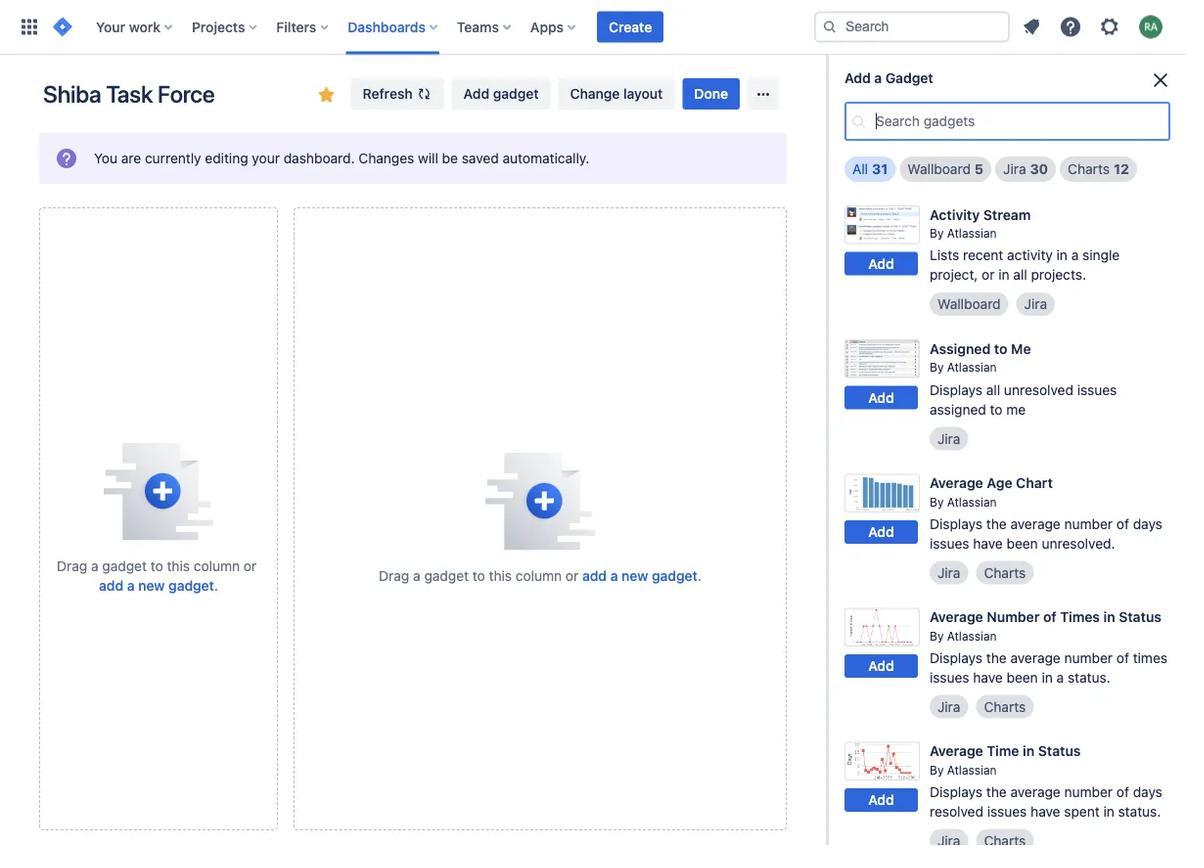 Task type: locate. For each thing, give the bounding box(es) containing it.
average left number
[[930, 609, 984, 626]]

change layout button
[[559, 78, 675, 110]]

have
[[974, 535, 1003, 552], [974, 670, 1003, 686], [1031, 804, 1061, 820]]

atlassian down number
[[948, 629, 997, 643]]

0 vertical spatial status
[[1119, 609, 1162, 626]]

issues inside assigned to me by atlassian displays all unresolved issues assigned to me
[[1078, 382, 1117, 398]]

jira 30
[[1004, 161, 1049, 177]]

1 average from the top
[[1011, 516, 1061, 532]]

apps button
[[525, 11, 584, 43]]

wallboard left 5
[[908, 161, 971, 177]]

or inside activity stream by atlassian lists recent activity in a single project, or in all projects.
[[982, 267, 995, 283]]

1 horizontal spatial new
[[622, 568, 649, 584]]

add down assigned to me image
[[869, 390, 895, 406]]

drag a gadget to this column or add a new gadget .
[[57, 558, 260, 594], [379, 568, 702, 584]]

atlassian down 'age'
[[948, 495, 997, 509]]

issues inside 'average number of times in status by atlassian displays the average number of times issues have been in a status.'
[[930, 670, 970, 686]]

1 horizontal spatial all
[[1014, 267, 1028, 283]]

drag a gadget to this column or add a new gadget . for the right add gadget img add a new gadget button
[[379, 568, 702, 584]]

add for assigned to me
[[869, 390, 895, 406]]

column
[[194, 558, 240, 574], [516, 568, 562, 584]]

have left spent
[[1031, 804, 1061, 820]]

displays inside 'average number of times in status by atlassian displays the average number of times issues have been in a status.'
[[930, 650, 983, 666]]

by up lists
[[930, 227, 944, 240]]

status.
[[1068, 670, 1111, 686], [1119, 804, 1162, 820]]

by up the resolved
[[930, 764, 944, 777]]

or inside drag a gadget to this column or add a new gadget .
[[244, 558, 257, 574]]

1 average from the top
[[930, 475, 984, 491]]

0 horizontal spatial add a new gadget button
[[99, 576, 214, 596]]

0 horizontal spatial all
[[987, 382, 1001, 398]]

your work button
[[90, 11, 180, 43]]

add
[[583, 568, 607, 584], [99, 578, 123, 594]]

average down number
[[1011, 650, 1061, 666]]

1 vertical spatial days
[[1133, 784, 1163, 801]]

add down average age chart image
[[869, 524, 895, 540]]

3 number from the top
[[1065, 784, 1113, 801]]

have inside the average age chart by atlassian displays the average number of days issues have been unresolved.
[[974, 535, 1003, 552]]

average inside the average age chart by atlassian displays the average number of days issues have been unresolved.
[[1011, 516, 1061, 532]]

automatically.
[[503, 150, 590, 166]]

or for the right add gadget img
[[566, 568, 579, 584]]

1 vertical spatial charts
[[984, 565, 1026, 581]]

been left unresolved.
[[1007, 535, 1039, 552]]

0 vertical spatial average
[[1011, 516, 1061, 532]]

the inside the average age chart by atlassian displays the average number of days issues have been unresolved.
[[987, 516, 1007, 532]]

atlassian down time
[[948, 764, 997, 777]]

2 by from the top
[[930, 361, 944, 375]]

average left 'age'
[[930, 475, 984, 491]]

gadget inside button
[[493, 86, 539, 102]]

1 number from the top
[[1065, 516, 1113, 532]]

1 vertical spatial wallboard
[[938, 296, 1001, 312]]

0 vertical spatial average
[[930, 475, 984, 491]]

0 horizontal spatial status.
[[1068, 670, 1111, 686]]

editing
[[205, 150, 248, 166]]

0 horizontal spatial status
[[1039, 744, 1081, 760]]

2 vertical spatial have
[[1031, 804, 1061, 820]]

0 horizontal spatial or
[[244, 558, 257, 574]]

4 displays from the top
[[930, 784, 983, 801]]

resolved
[[930, 804, 984, 820]]

average inside average time in status by atlassian displays the average number of days resolved issues have spent in status.
[[1011, 784, 1061, 801]]

average time in status by atlassian displays the average number of days resolved issues have spent in status.
[[930, 744, 1163, 820]]

2 vertical spatial the
[[987, 784, 1007, 801]]

add button down the average time in status image
[[845, 789, 918, 813]]

1 horizontal spatial drag
[[379, 568, 410, 584]]

activity stream image
[[845, 206, 920, 244]]

stream
[[984, 207, 1031, 223]]

2 displays from the top
[[930, 516, 983, 532]]

1 vertical spatial average
[[930, 609, 984, 626]]

1 been from the top
[[1007, 535, 1039, 552]]

add button for lists recent activity in a single project, or in all projects.
[[845, 252, 918, 276]]

add button down assigned to me image
[[845, 386, 918, 410]]

all
[[1014, 267, 1028, 283], [987, 382, 1001, 398]]

1 horizontal spatial drag a gadget to this column or add a new gadget .
[[379, 568, 702, 584]]

1 add button from the top
[[845, 252, 918, 276]]

filters button
[[271, 11, 336, 43]]

project,
[[930, 267, 978, 283]]

2 add button from the top
[[845, 386, 918, 410]]

atlassian inside average time in status by atlassian displays the average number of days resolved issues have spent in status.
[[948, 764, 997, 777]]

charts up number
[[984, 565, 1026, 581]]

number up spent
[[1065, 784, 1113, 801]]

add for average time in status
[[869, 793, 895, 809]]

add left gadget
[[845, 70, 871, 86]]

by right the average number of times in status image
[[930, 629, 944, 643]]

average inside average time in status by atlassian displays the average number of days resolved issues have spent in status.
[[930, 744, 984, 760]]

new for the right add gadget img
[[622, 568, 649, 584]]

0 horizontal spatial drag a gadget to this column or add a new gadget .
[[57, 558, 260, 594]]

your
[[252, 150, 280, 166]]

0 horizontal spatial drag
[[57, 558, 87, 574]]

3 the from the top
[[987, 784, 1007, 801]]

status right time
[[1039, 744, 1081, 760]]

add
[[845, 70, 871, 86], [464, 86, 490, 102], [869, 256, 895, 272], [869, 390, 895, 406], [869, 524, 895, 540], [869, 658, 895, 674], [869, 793, 895, 809]]

charts
[[1068, 161, 1110, 177], [984, 565, 1026, 581], [984, 699, 1026, 715]]

1 vertical spatial the
[[987, 650, 1007, 666]]

0 vertical spatial have
[[974, 535, 1003, 552]]

1 vertical spatial average
[[1011, 650, 1061, 666]]

recent
[[963, 247, 1004, 263]]

displays
[[930, 382, 983, 398], [930, 516, 983, 532], [930, 650, 983, 666], [930, 784, 983, 801]]

.
[[698, 568, 702, 584], [214, 578, 218, 594]]

1 by from the top
[[930, 227, 944, 240]]

3 add button from the top
[[845, 521, 918, 544]]

0 horizontal spatial new
[[138, 578, 165, 594]]

in
[[1057, 247, 1068, 263], [999, 267, 1010, 283], [1104, 609, 1116, 626], [1042, 670, 1053, 686], [1023, 744, 1035, 760], [1104, 804, 1115, 820]]

add gadget
[[464, 86, 539, 102]]

new for the left add gadget img
[[138, 578, 165, 594]]

1 horizontal spatial or
[[566, 568, 579, 584]]

number
[[987, 609, 1040, 626]]

this
[[167, 558, 190, 574], [489, 568, 512, 584]]

been
[[1007, 535, 1039, 552], [1007, 670, 1039, 686]]

your profile and settings image
[[1140, 15, 1163, 39]]

charts 12
[[1068, 161, 1130, 177]]

2 vertical spatial average
[[1011, 784, 1061, 801]]

number up unresolved.
[[1065, 516, 1113, 532]]

1 vertical spatial status
[[1039, 744, 1081, 760]]

0 vertical spatial status.
[[1068, 670, 1111, 686]]

been down number
[[1007, 670, 1039, 686]]

average time in status image
[[845, 743, 920, 781]]

1 displays from the top
[[930, 382, 983, 398]]

0 horizontal spatial add gadget img image
[[104, 443, 213, 541]]

change
[[570, 86, 620, 102]]

help image
[[1059, 15, 1083, 39]]

1 vertical spatial have
[[974, 670, 1003, 686]]

displays inside the average age chart by atlassian displays the average number of days issues have been unresolved.
[[930, 516, 983, 532]]

0 vertical spatial number
[[1065, 516, 1113, 532]]

add button down the average number of times in status image
[[845, 655, 918, 678]]

issues inside the average age chart by atlassian displays the average number of days issues have been unresolved.
[[930, 535, 970, 552]]

gadget
[[886, 70, 934, 86]]

atlassian down assigned
[[948, 361, 997, 375]]

1 horizontal spatial add a new gadget button
[[583, 566, 698, 586]]

2 horizontal spatial or
[[982, 267, 995, 283]]

average down the chart
[[1011, 516, 1061, 532]]

1 vertical spatial status.
[[1119, 804, 1162, 820]]

3 displays from the top
[[930, 650, 983, 666]]

your
[[96, 19, 125, 35]]

2 vertical spatial average
[[930, 744, 984, 760]]

by
[[930, 227, 944, 240], [930, 361, 944, 375], [930, 495, 944, 509], [930, 629, 944, 643], [930, 764, 944, 777]]

shiba
[[43, 80, 101, 108]]

time
[[987, 744, 1020, 760]]

charts up time
[[984, 699, 1026, 715]]

a
[[875, 70, 882, 86], [1072, 247, 1079, 263], [91, 558, 98, 574], [413, 568, 421, 584], [611, 568, 618, 584], [127, 578, 135, 594], [1057, 670, 1064, 686]]

status. inside 'average number of times in status by atlassian displays the average number of times issues have been in a status.'
[[1068, 670, 1111, 686]]

2 vertical spatial charts
[[984, 699, 1026, 715]]

jira for assigned to me
[[938, 431, 961, 447]]

3 average from the top
[[930, 744, 984, 760]]

all up assigned
[[987, 382, 1001, 398]]

wallboard for wallboard
[[938, 296, 1001, 312]]

settings image
[[1099, 15, 1122, 39]]

you are currently editing your dashboard. changes will be saved automatically.
[[94, 150, 590, 166]]

0 vertical spatial the
[[987, 516, 1007, 532]]

1 horizontal spatial column
[[516, 568, 562, 584]]

4 add button from the top
[[845, 655, 918, 678]]

add a new gadget button
[[583, 566, 698, 586], [99, 576, 214, 596]]

3 by from the top
[[930, 495, 944, 509]]

have down number
[[974, 670, 1003, 686]]

1 atlassian from the top
[[948, 227, 997, 240]]

new
[[622, 568, 649, 584], [138, 578, 165, 594]]

times
[[1133, 650, 1168, 666]]

add button
[[845, 252, 918, 276], [845, 386, 918, 410], [845, 521, 918, 544], [845, 655, 918, 678], [845, 789, 918, 813]]

add down the average time in status image
[[869, 793, 895, 809]]

add button for displays the average number of days resolved issues have spent in status.
[[845, 789, 918, 813]]

. for the left add gadget img
[[214, 578, 218, 594]]

2 number from the top
[[1065, 650, 1113, 666]]

the down number
[[987, 650, 1007, 666]]

0 horizontal spatial .
[[214, 578, 218, 594]]

all down activity
[[1014, 267, 1028, 283]]

refresh
[[363, 86, 413, 102]]

1 horizontal spatial status.
[[1119, 804, 1162, 820]]

a inside 'average number of times in status by atlassian displays the average number of times issues have been in a status.'
[[1057, 670, 1064, 686]]

all 31
[[853, 161, 888, 177]]

have inside average time in status by atlassian displays the average number of days resolved issues have spent in status.
[[1031, 804, 1061, 820]]

been inside the average age chart by atlassian displays the average number of days issues have been unresolved.
[[1007, 535, 1039, 552]]

by down assigned
[[930, 361, 944, 375]]

add button down average age chart image
[[845, 521, 918, 544]]

4 by from the top
[[930, 629, 944, 643]]

add down the average number of times in status image
[[869, 658, 895, 674]]

add for average number of times in status
[[869, 658, 895, 674]]

1 days from the top
[[1133, 516, 1163, 532]]

5 add button from the top
[[845, 789, 918, 813]]

2 been from the top
[[1007, 670, 1039, 686]]

jira software image
[[51, 15, 74, 39], [51, 15, 74, 39]]

status. right spent
[[1119, 804, 1162, 820]]

average inside 'average number of times in status by atlassian displays the average number of times issues have been in a status.'
[[930, 609, 984, 626]]

2 days from the top
[[1133, 784, 1163, 801]]

1 horizontal spatial status
[[1119, 609, 1162, 626]]

number inside average time in status by atlassian displays the average number of days resolved issues have spent in status.
[[1065, 784, 1113, 801]]

or for the left add gadget img
[[244, 558, 257, 574]]

age
[[987, 475, 1013, 491]]

will
[[418, 150, 439, 166]]

the down time
[[987, 784, 1007, 801]]

5 by from the top
[[930, 764, 944, 777]]

by inside the average age chart by atlassian displays the average number of days issues have been unresolved.
[[930, 495, 944, 509]]

average down time
[[1011, 784, 1061, 801]]

1 vertical spatial number
[[1065, 650, 1113, 666]]

shiba task force
[[43, 80, 215, 108]]

by right average age chart image
[[930, 495, 944, 509]]

dashboards
[[348, 19, 426, 35]]

status
[[1119, 609, 1162, 626], [1039, 744, 1081, 760]]

1 vertical spatial been
[[1007, 670, 1039, 686]]

task
[[106, 80, 153, 108]]

chart
[[1016, 475, 1053, 491]]

2 atlassian from the top
[[948, 361, 997, 375]]

0 vertical spatial days
[[1133, 516, 1163, 532]]

0 vertical spatial all
[[1014, 267, 1028, 283]]

add gadget img image
[[104, 443, 213, 541], [486, 453, 595, 551]]

wallboard down project,
[[938, 296, 1001, 312]]

wallboard for wallboard 5
[[908, 161, 971, 177]]

2 the from the top
[[987, 650, 1007, 666]]

your work
[[96, 19, 161, 35]]

drag
[[57, 558, 87, 574], [379, 568, 410, 584]]

4 atlassian from the top
[[948, 629, 997, 643]]

add down activity stream image
[[869, 256, 895, 272]]

3 atlassian from the top
[[948, 495, 997, 509]]

1 the from the top
[[987, 516, 1007, 532]]

31
[[872, 161, 888, 177]]

5 atlassian from the top
[[948, 764, 997, 777]]

banner
[[0, 0, 1187, 55]]

the down 'age'
[[987, 516, 1007, 532]]

gadget
[[493, 86, 539, 102], [102, 558, 147, 574], [424, 568, 469, 584], [652, 568, 698, 584], [169, 578, 214, 594]]

0 vertical spatial been
[[1007, 535, 1039, 552]]

average
[[1011, 516, 1061, 532], [1011, 650, 1061, 666], [1011, 784, 1061, 801]]

charts left 12
[[1068, 161, 1110, 177]]

currently
[[145, 150, 201, 166]]

2 average from the top
[[930, 609, 984, 626]]

1 horizontal spatial .
[[698, 568, 702, 584]]

search image
[[822, 19, 838, 35]]

add right refresh icon
[[464, 86, 490, 102]]

you
[[94, 150, 117, 166]]

atlassian inside 'average number of times in status by atlassian displays the average number of times issues have been in a status.'
[[948, 629, 997, 643]]

changes
[[359, 150, 414, 166]]

all inside assigned to me by atlassian displays all unresolved issues assigned to me
[[987, 382, 1001, 398]]

number down the times
[[1065, 650, 1113, 666]]

to
[[995, 341, 1008, 357], [990, 401, 1003, 417], [151, 558, 163, 574], [473, 568, 485, 584]]

have down 'age'
[[974, 535, 1003, 552]]

2 vertical spatial number
[[1065, 784, 1113, 801]]

average left time
[[930, 744, 984, 760]]

drag a gadget to this column or add a new gadget . for add a new gadget button associated with the left add gadget img
[[57, 558, 260, 594]]

status. down the times
[[1068, 670, 1111, 686]]

add for average age chart
[[869, 524, 895, 540]]

1 vertical spatial all
[[987, 382, 1001, 398]]

the inside average time in status by atlassian displays the average number of days resolved issues have spent in status.
[[987, 784, 1007, 801]]

2 average from the top
[[1011, 650, 1061, 666]]

add button down activity stream image
[[845, 252, 918, 276]]

average inside 'average number of times in status by atlassian displays the average number of times issues have been in a status.'
[[1011, 650, 1061, 666]]

0 vertical spatial wallboard
[[908, 161, 971, 177]]

wallboard
[[908, 161, 971, 177], [938, 296, 1001, 312]]

create
[[609, 19, 652, 35]]

the
[[987, 516, 1007, 532], [987, 650, 1007, 666], [987, 784, 1007, 801]]

atlassian up recent
[[948, 227, 997, 240]]

status up times
[[1119, 609, 1162, 626]]

saved
[[462, 150, 499, 166]]

jira
[[1004, 161, 1027, 177], [1025, 296, 1048, 312], [938, 431, 961, 447], [938, 565, 961, 581], [938, 699, 961, 715]]

by inside assigned to me by atlassian displays all unresolved issues assigned to me
[[930, 361, 944, 375]]

average inside the average age chart by atlassian displays the average number of days issues have been unresolved.
[[930, 475, 984, 491]]

average
[[930, 475, 984, 491], [930, 609, 984, 626], [930, 744, 984, 760]]

or
[[982, 267, 995, 283], [244, 558, 257, 574], [566, 568, 579, 584]]

atlassian
[[948, 227, 997, 240], [948, 361, 997, 375], [948, 495, 997, 509], [948, 629, 997, 643], [948, 764, 997, 777]]

3 average from the top
[[1011, 784, 1061, 801]]

by inside average time in status by atlassian displays the average number of days resolved issues have spent in status.
[[930, 764, 944, 777]]



Task type: describe. For each thing, give the bounding box(es) containing it.
displays inside average time in status by atlassian displays the average number of days resolved issues have spent in status.
[[930, 784, 983, 801]]

add a gadget
[[845, 70, 934, 86]]

charts for chart
[[984, 565, 1026, 581]]

1 horizontal spatial add gadget img image
[[486, 453, 595, 551]]

teams button
[[451, 11, 519, 43]]

banner containing your work
[[0, 0, 1187, 55]]

assigned to me image
[[845, 340, 920, 379]]

assigned
[[930, 401, 987, 417]]

be
[[442, 150, 458, 166]]

add for activity stream
[[869, 256, 895, 272]]

days inside the average age chart by atlassian displays the average number of days issues have been unresolved.
[[1133, 516, 1163, 532]]

. for the right add gadget img
[[698, 568, 702, 584]]

spent
[[1065, 804, 1100, 820]]

add inside button
[[464, 86, 490, 102]]

work
[[129, 19, 161, 35]]

add gadget button
[[452, 78, 551, 110]]

activity
[[1008, 247, 1053, 263]]

average for average time in status
[[930, 744, 984, 760]]

jira for average number of times in status
[[938, 699, 961, 715]]

teams
[[457, 19, 499, 35]]

appswitcher icon image
[[18, 15, 41, 39]]

add button for displays all unresolved issues assigned to me
[[845, 386, 918, 410]]

layout
[[624, 86, 663, 102]]

done link
[[683, 78, 740, 110]]

filters
[[276, 19, 317, 35]]

by inside activity stream by atlassian lists recent activity in a single project, or in all projects.
[[930, 227, 944, 240]]

wallboard 5
[[908, 161, 984, 177]]

issues inside average time in status by atlassian displays the average number of days resolved issues have spent in status.
[[988, 804, 1027, 820]]

lists
[[930, 247, 960, 263]]

the inside 'average number of times in status by atlassian displays the average number of times issues have been in a status.'
[[987, 650, 1007, 666]]

assigned to me by atlassian displays all unresolved issues assigned to me
[[930, 341, 1117, 417]]

0 horizontal spatial add
[[99, 578, 123, 594]]

activity stream by atlassian lists recent activity in a single project, or in all projects.
[[930, 207, 1120, 283]]

0 vertical spatial charts
[[1068, 161, 1110, 177]]

add a new gadget button for the left add gadget img
[[99, 576, 214, 596]]

number inside 'average number of times in status by atlassian displays the average number of times issues have been in a status.'
[[1065, 650, 1113, 666]]

are
[[121, 150, 141, 166]]

single
[[1083, 247, 1120, 263]]

average number of times in status image
[[845, 608, 920, 647]]

done
[[694, 86, 728, 102]]

days inside average time in status by atlassian displays the average number of days resolved issues have spent in status.
[[1133, 784, 1163, 801]]

jira for average age chart
[[938, 565, 961, 581]]

times
[[1061, 609, 1100, 626]]

5
[[975, 161, 984, 177]]

close icon image
[[1149, 69, 1173, 92]]

all inside activity stream by atlassian lists recent activity in a single project, or in all projects.
[[1014, 267, 1028, 283]]

average for average age chart
[[930, 475, 984, 491]]

Search field
[[815, 11, 1010, 43]]

average age chart image
[[845, 474, 920, 513]]

all
[[853, 161, 868, 177]]

of inside the average age chart by atlassian displays the average number of days issues have been unresolved.
[[1117, 516, 1130, 532]]

of inside average time in status by atlassian displays the average number of days resolved issues have spent in status.
[[1117, 784, 1130, 801]]

unresolved
[[1004, 382, 1074, 398]]

drag for the right add gadget img
[[379, 568, 410, 584]]

star shiba task force image
[[315, 83, 338, 107]]

Search gadgets field
[[870, 104, 1169, 139]]

add button for displays the average number of times issues have been in a status.
[[845, 655, 918, 678]]

1 horizontal spatial this
[[489, 568, 512, 584]]

primary element
[[12, 0, 815, 54]]

force
[[158, 80, 215, 108]]

atlassian inside assigned to me by atlassian displays all unresolved issues assigned to me
[[948, 361, 997, 375]]

dashboards button
[[342, 11, 445, 43]]

more dashboard actions image
[[752, 82, 775, 106]]

been inside 'average number of times in status by atlassian displays the average number of times issues have been in a status.'
[[1007, 670, 1039, 686]]

0 horizontal spatial this
[[167, 558, 190, 574]]

atlassian inside activity stream by atlassian lists recent activity in a single project, or in all projects.
[[948, 227, 997, 240]]

dashboard.
[[284, 150, 355, 166]]

create button
[[597, 11, 664, 43]]

me
[[1007, 401, 1026, 417]]

refresh image
[[417, 86, 432, 102]]

1 horizontal spatial add
[[583, 568, 607, 584]]

status inside 'average number of times in status by atlassian displays the average number of times issues have been in a status.'
[[1119, 609, 1162, 626]]

charts for of
[[984, 699, 1026, 715]]

average age chart by atlassian displays the average number of days issues have been unresolved.
[[930, 475, 1163, 552]]

displays inside assigned to me by atlassian displays all unresolved issues assigned to me
[[930, 382, 983, 398]]

unresolved.
[[1042, 535, 1116, 552]]

change layout
[[570, 86, 663, 102]]

status inside average time in status by atlassian displays the average number of days resolved issues have spent in status.
[[1039, 744, 1081, 760]]

a inside activity stream by atlassian lists recent activity in a single project, or in all projects.
[[1072, 247, 1079, 263]]

12
[[1114, 161, 1130, 177]]

by inside 'average number of times in status by atlassian displays the average number of times issues have been in a status.'
[[930, 629, 944, 643]]

me
[[1011, 341, 1032, 357]]

average number of times in status by atlassian displays the average number of times issues have been in a status.
[[930, 609, 1168, 686]]

projects button
[[186, 11, 265, 43]]

assigned
[[930, 341, 991, 357]]

0 horizontal spatial column
[[194, 558, 240, 574]]

activity
[[930, 207, 980, 223]]

have inside 'average number of times in status by atlassian displays the average number of times issues have been in a status.'
[[974, 670, 1003, 686]]

notifications image
[[1020, 15, 1044, 39]]

add button for displays the average number of days issues have been unresolved.
[[845, 521, 918, 544]]

status. inside average time in status by atlassian displays the average number of days resolved issues have spent in status.
[[1119, 804, 1162, 820]]

projects
[[192, 19, 245, 35]]

projects.
[[1031, 267, 1087, 283]]

apps
[[531, 19, 564, 35]]

refresh button
[[351, 78, 444, 110]]

atlassian inside the average age chart by atlassian displays the average number of days issues have been unresolved.
[[948, 495, 997, 509]]

add a new gadget button for the right add gadget img
[[583, 566, 698, 586]]

number inside the average age chart by atlassian displays the average number of days issues have been unresolved.
[[1065, 516, 1113, 532]]

30
[[1031, 161, 1049, 177]]

average for average number of times in status
[[930, 609, 984, 626]]

drag for the left add gadget img
[[57, 558, 87, 574]]



Task type: vqa. For each thing, say whether or not it's contained in the screenshot.
tab list containing Rules
no



